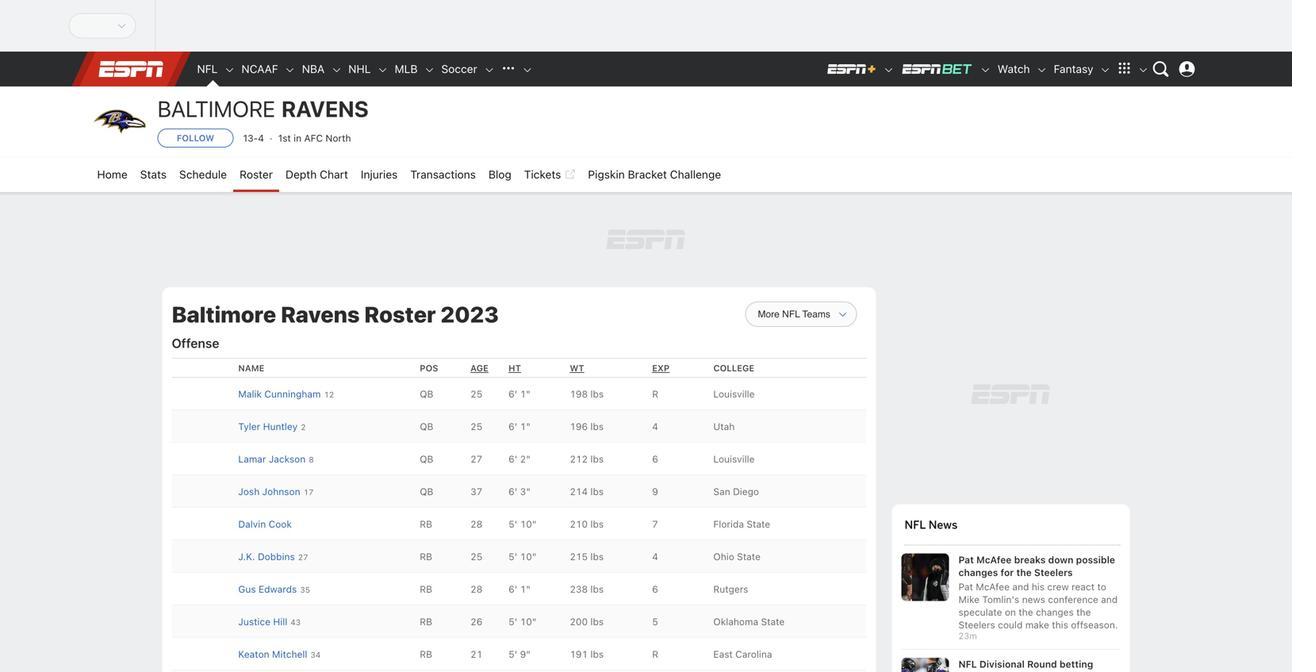 Task type: vqa. For each thing, say whether or not it's contained in the screenshot.
Baltimore Ravens
yes



Task type: describe. For each thing, give the bounding box(es) containing it.
34
[[311, 650, 321, 659]]

1 pat from the top
[[959, 554, 974, 565]]

home link
[[91, 157, 134, 192]]

north
[[326, 133, 351, 144]]

ohio state
[[714, 551, 761, 562]]

ravens for baltimore ravens roster 2023
[[281, 301, 360, 327]]

josh
[[238, 486, 260, 497]]

rb for keaton mitchell
[[420, 649, 432, 660]]

1 vertical spatial steelers
[[959, 619, 996, 630]]

offseason.
[[1071, 619, 1118, 630]]

5' 10" for 25
[[509, 551, 537, 562]]

198
[[570, 389, 588, 400]]

0 horizontal spatial changes
[[959, 567, 998, 578]]

nfl news
[[905, 518, 958, 532]]

9"
[[520, 649, 531, 660]]

ravens image
[[91, 93, 148, 150]]

espn bet image
[[901, 63, 974, 75]]

mitchell
[[272, 649, 307, 660]]

1st
[[278, 133, 291, 144]]

lbs for 191 lbs
[[591, 649, 604, 660]]

6' 2"
[[509, 454, 531, 465]]

pigskin bracket challenge
[[588, 168, 721, 181]]

exp
[[652, 363, 670, 373]]

https://a.espncdn.com/i/headshots/nfl/players/full/3916387.png image
[[175, 447, 213, 485]]

5' 10" for 26
[[509, 616, 537, 627]]

baltimore ravens
[[157, 96, 369, 122]]

pigskin
[[588, 168, 625, 181]]

https://a.espncdn.com/i/headshots/nfl/players/full/4035671.png image
[[175, 414, 213, 452]]

react
[[1072, 581, 1095, 592]]

the down conference
[[1077, 606, 1091, 618]]

ht link
[[509, 363, 521, 373]]

louisville for r
[[714, 389, 755, 400]]

conference
[[1048, 594, 1099, 605]]

nfl for nfl divisional round betting guide: props, odds, lines, more
[[959, 659, 977, 670]]

state for ohio state
[[737, 551, 761, 562]]

https://a.espncdn.com/i/headshots/nfl/players/full/3051926.png image
[[175, 577, 213, 615]]

the down the news
[[1019, 606, 1034, 618]]

keaton mitchell link
[[238, 649, 307, 660]]

cook
[[269, 519, 292, 530]]

lbs for 238 lbs
[[591, 584, 604, 595]]

lbs for 214 lbs
[[591, 486, 604, 497]]

to
[[1098, 581, 1107, 592]]

pat mcafee and his crew react to mike tomlin's news conference and speculate on the changes the steelers could make this offseason. element
[[959, 579, 1121, 631]]

3"
[[520, 486, 531, 497]]

1 rb from the top
[[420, 519, 432, 530]]

mlb
[[395, 62, 418, 75]]

justice
[[238, 616, 271, 627]]

tyler huntley link
[[238, 421, 298, 432]]

ncaaf
[[242, 62, 278, 75]]

238 lbs
[[570, 584, 604, 595]]

lamar jackson 8
[[238, 454, 314, 465]]

oklahoma state
[[714, 616, 785, 627]]

nfl link
[[191, 52, 224, 86]]

crew
[[1048, 581, 1069, 592]]

214 lbs
[[570, 486, 604, 497]]

rutgers
[[714, 584, 749, 595]]

home
[[97, 168, 128, 181]]

transactions
[[410, 168, 476, 181]]

212 lbs
[[570, 454, 604, 465]]

7
[[652, 519, 658, 530]]

espn plus image
[[884, 64, 895, 76]]

28 for 6'
[[471, 584, 483, 595]]

25 for 215 lbs
[[471, 551, 483, 562]]

in
[[294, 133, 302, 144]]

pat mcafee breaks down possible changes for the steelers pat mcafee and his crew react to mike tomlin's news conference and speculate on the changes the steelers could make this offseason. 23m
[[959, 554, 1118, 641]]

rb for gus edwards
[[420, 584, 432, 595]]

1st in afc north
[[278, 133, 351, 144]]

25 for 196 lbs
[[471, 421, 483, 432]]

5' for 25
[[509, 551, 518, 562]]

dalvin
[[238, 519, 266, 530]]

12
[[324, 390, 334, 399]]

lbs for 212 lbs
[[591, 454, 604, 465]]

ht
[[509, 363, 521, 373]]

5' 10" for 28
[[509, 519, 537, 530]]

keaton
[[238, 649, 270, 660]]

schedule link
[[173, 157, 233, 192]]

jackson
[[269, 454, 306, 465]]

schedule
[[179, 168, 227, 181]]

nhl image
[[377, 64, 388, 76]]

qb for tyler huntley
[[420, 421, 434, 432]]

josh johnson link
[[238, 486, 300, 497]]

nba image
[[331, 64, 342, 76]]

200 lbs
[[570, 616, 604, 627]]

louisville for 6
[[714, 454, 755, 465]]

6' 1" for 198 lbs
[[509, 389, 531, 400]]

qb for malik cunningham
[[420, 389, 434, 400]]

1 group from the left
[[457, 0, 576, 52]]

lbs for 210 lbs
[[591, 519, 604, 530]]

196 lbs
[[570, 421, 604, 432]]

gus
[[238, 584, 256, 595]]

san
[[714, 486, 731, 497]]

6' 3"
[[509, 486, 531, 497]]

5' for 26
[[509, 616, 518, 627]]

1 vertical spatial mcafee
[[976, 581, 1010, 592]]

tickets
[[524, 168, 561, 181]]

2
[[301, 423, 306, 432]]

2 group from the left
[[576, 0, 695, 52]]

10" for 200 lbs
[[520, 616, 537, 627]]

global navigation element
[[91, 52, 1202, 86]]

6' for 214
[[509, 486, 518, 497]]

watch
[[998, 62, 1030, 75]]

nhl link
[[342, 52, 377, 86]]

6' 1" for 196 lbs
[[509, 421, 531, 432]]

espn more sports home page image
[[496, 57, 520, 81]]

on
[[1005, 606, 1016, 618]]

fantasy link
[[1048, 52, 1100, 86]]

6' 1" for 238 lbs
[[509, 584, 531, 595]]

news
[[1022, 594, 1046, 605]]

justice hill 43
[[238, 616, 301, 627]]

0 horizontal spatial roster
[[240, 168, 273, 181]]

nfl divisional round betting guide: props, odds, lines, more
[[959, 659, 1104, 672]]

mlb image
[[424, 64, 435, 76]]

6' for 238
[[509, 584, 518, 595]]

the down breaks
[[1017, 567, 1032, 578]]

0 vertical spatial 4
[[258, 133, 264, 144]]

betting
[[1060, 659, 1094, 670]]

rb for justice hill
[[420, 616, 432, 627]]

depth
[[286, 168, 317, 181]]

27 inside j.k. dobbins 27
[[298, 553, 308, 562]]

hill
[[273, 616, 287, 627]]

odds,
[[1024, 671, 1050, 672]]

lbs for 198 lbs
[[591, 389, 604, 400]]

speculate
[[959, 606, 1002, 618]]

0 vertical spatial mcafee
[[977, 554, 1012, 565]]

j.k. dobbins link
[[238, 551, 295, 562]]



Task type: locate. For each thing, give the bounding box(es) containing it.
1 10" from the top
[[520, 519, 537, 530]]

1 ravens from the top
[[282, 96, 369, 122]]

r down 5
[[652, 649, 659, 660]]

4 left 1st
[[258, 133, 264, 144]]

changes up mike
[[959, 567, 998, 578]]

state right florida
[[747, 519, 770, 530]]

1 vertical spatial louisville
[[714, 454, 755, 465]]

6 lbs from the top
[[591, 551, 604, 562]]

external link image
[[564, 165, 576, 184]]

6' for 198
[[509, 389, 518, 400]]

4 lbs from the top
[[591, 486, 604, 497]]

210 lbs
[[570, 519, 604, 530]]

ravens inside the standings page "main content"
[[281, 301, 360, 327]]

nfl
[[197, 62, 218, 75], [905, 518, 926, 532], [959, 659, 977, 670]]

louisville up san diego
[[714, 454, 755, 465]]

tyler huntley 2
[[238, 421, 306, 432]]

nfl divisional round betting guide: props, odds, lines, more image
[[902, 658, 949, 672]]

for
[[1001, 567, 1014, 578]]

0 vertical spatial 25
[[471, 389, 483, 400]]

edwards
[[259, 584, 297, 595]]

10" for 210 lbs
[[520, 519, 537, 530]]

0 vertical spatial steelers
[[1035, 567, 1073, 578]]

0 horizontal spatial and
[[1013, 581, 1029, 592]]

rb for j.k. dobbins
[[420, 551, 432, 562]]

2 vertical spatial 1"
[[520, 584, 531, 595]]

0 vertical spatial 27
[[471, 454, 483, 465]]

1 5' 10" from the top
[[509, 519, 537, 530]]

1" for 238 lbs
[[520, 584, 531, 595]]

keaton mitchell 34
[[238, 649, 321, 660]]

214
[[570, 486, 588, 497]]

28 for 5'
[[471, 519, 483, 530]]

6' 1" down "ht" on the bottom left of page
[[509, 389, 531, 400]]

lbs right the 196
[[591, 421, 604, 432]]

1 5' from the top
[[509, 519, 518, 530]]

1 qb from the top
[[420, 389, 434, 400]]

lbs right 212
[[591, 454, 604, 465]]

0 vertical spatial 1"
[[520, 389, 531, 400]]

0 horizontal spatial nfl
[[197, 62, 218, 75]]

could
[[998, 619, 1023, 630]]

depth chart
[[286, 168, 348, 181]]

lbs right the 191 at the bottom left of page
[[591, 649, 604, 660]]

soccer image
[[484, 64, 495, 76]]

0 vertical spatial 6
[[652, 454, 658, 465]]

state for oklahoma state
[[761, 616, 785, 627]]

group
[[457, 0, 576, 52], [576, 0, 695, 52], [695, 0, 814, 52]]

1"
[[520, 389, 531, 400], [520, 421, 531, 432], [520, 584, 531, 595]]

ohio
[[714, 551, 735, 562]]

oklahoma
[[714, 616, 759, 627]]

college
[[714, 363, 755, 373]]

steelers down speculate
[[959, 619, 996, 630]]

https://a.espncdn.com/i/headshots/nfl/players/full/4240069.png image
[[175, 382, 213, 420]]

6 for 238 lbs
[[652, 584, 658, 595]]

down
[[1049, 554, 1074, 565]]

https://a.espncdn.com/i/headshots/nfl/players/full/11394.png image
[[175, 479, 213, 517]]

0 horizontal spatial 27
[[298, 553, 308, 562]]

1 horizontal spatial changes
[[1036, 606, 1074, 618]]

5 rb from the top
[[420, 649, 432, 660]]

more espn image
[[1113, 57, 1137, 81], [1138, 64, 1149, 76]]

0 vertical spatial 10"
[[520, 519, 537, 530]]

2 vertical spatial 6' 1"
[[509, 584, 531, 595]]

roster up the pos
[[364, 301, 436, 327]]

qb for lamar jackson
[[420, 454, 434, 465]]

4 rb from the top
[[420, 616, 432, 627]]

6 for 212 lbs
[[652, 454, 658, 465]]

3 6' from the top
[[509, 454, 518, 465]]

2 horizontal spatial nfl
[[959, 659, 977, 670]]

nfl left news
[[905, 518, 926, 532]]

1 25 from the top
[[471, 389, 483, 400]]

23m
[[959, 631, 977, 641]]

possible
[[1076, 554, 1116, 565]]

east
[[714, 649, 733, 660]]

ravens
[[282, 96, 369, 122], [281, 301, 360, 327]]

baltimore up the follow button
[[157, 96, 275, 122]]

steelers
[[1035, 567, 1073, 578], [959, 619, 996, 630]]

r for 198 lbs
[[652, 389, 659, 400]]

lbs right 198
[[591, 389, 604, 400]]

news
[[929, 518, 958, 532]]

0 vertical spatial ravens
[[282, 96, 369, 122]]

baltimore
[[157, 96, 275, 122], [172, 301, 276, 327]]

nfl divisional round betting guide: props, odds, lines, more element
[[959, 658, 1121, 672]]

2 vertical spatial state
[[761, 616, 785, 627]]

5' 10" left the 215
[[509, 551, 537, 562]]

afc
[[304, 133, 323, 144]]

10" for 215 lbs
[[520, 551, 537, 562]]

1 vertical spatial 27
[[298, 553, 308, 562]]

and down to
[[1101, 594, 1118, 605]]

6 up 5
[[652, 584, 658, 595]]

3 lbs from the top
[[591, 454, 604, 465]]

28 down 37
[[471, 519, 483, 530]]

5' 10" up 9"
[[509, 616, 537, 627]]

1 vertical spatial 4
[[652, 421, 658, 432]]

https://a.espncdn.com/i/headshots/nfl/players/full/3116593.png image
[[175, 512, 213, 550]]

1 horizontal spatial 27
[[471, 454, 483, 465]]

justice hill link
[[238, 616, 287, 627]]

3 qb from the top
[[420, 454, 434, 465]]

1 vertical spatial roster
[[364, 301, 436, 327]]

3 5' 10" from the top
[[509, 616, 537, 627]]

1" up 2"
[[520, 421, 531, 432]]

louisville down college at the right
[[714, 389, 755, 400]]

5' for 21
[[509, 649, 518, 660]]

2 5' 10" from the top
[[509, 551, 537, 562]]

238
[[570, 584, 588, 595]]

198 lbs
[[570, 389, 604, 400]]

1" for 196 lbs
[[520, 421, 531, 432]]

6' 1" left 238
[[509, 584, 531, 595]]

1 vertical spatial baltimore
[[172, 301, 276, 327]]

j.k. dobbins 27
[[238, 551, 308, 562]]

215
[[570, 551, 588, 562]]

6 up the 9
[[652, 454, 658, 465]]

exp link
[[652, 363, 670, 373]]

florida state
[[714, 519, 770, 530]]

4 6' from the top
[[509, 486, 518, 497]]

fantasy image
[[1100, 64, 1111, 76]]

2 25 from the top
[[471, 421, 483, 432]]

nba
[[302, 62, 325, 75]]

changes
[[959, 567, 998, 578], [1036, 606, 1074, 618]]

8 lbs from the top
[[591, 616, 604, 627]]

2 qb from the top
[[420, 421, 434, 432]]

dalvin cook
[[238, 519, 292, 530]]

bracket
[[628, 168, 667, 181]]

https://a.espncdn.com/i/headshots/nfl/players/full/4241985.png image
[[175, 544, 213, 583]]

transactions link
[[404, 157, 482, 192]]

4 for rb
[[652, 551, 658, 562]]

2 lbs from the top
[[591, 421, 604, 432]]

1 6 from the top
[[652, 454, 658, 465]]

10" left the 215
[[520, 551, 537, 562]]

1 vertical spatial state
[[737, 551, 761, 562]]

2 pat from the top
[[959, 581, 973, 592]]

and left his
[[1013, 581, 1029, 592]]

1 vertical spatial 1"
[[520, 421, 531, 432]]

3 25 from the top
[[471, 551, 483, 562]]

espn bet image
[[980, 64, 992, 76]]

pat mcafee breaks down possible changes for the steelers element
[[959, 553, 1121, 579]]

diego
[[733, 486, 759, 497]]

2 r from the top
[[652, 649, 659, 660]]

2 ravens from the top
[[281, 301, 360, 327]]

state for florida state
[[747, 519, 770, 530]]

1 vertical spatial 6' 1"
[[509, 421, 531, 432]]

2 vertical spatial 4
[[652, 551, 658, 562]]

0 vertical spatial state
[[747, 519, 770, 530]]

baltimore for baltimore ravens roster 2023
[[172, 301, 276, 327]]

https://a.espncdn.com/i/headshots/nfl/players/full/4038441.png image
[[175, 610, 213, 648]]

21
[[471, 649, 483, 660]]

1 6' 1" from the top
[[509, 389, 531, 400]]

pat
[[959, 554, 974, 565], [959, 581, 973, 592]]

lbs right 210
[[591, 519, 604, 530]]

baltimore for baltimore ravens
[[157, 96, 275, 122]]

1 horizontal spatial and
[[1101, 594, 1118, 605]]

3 6' 1" from the top
[[509, 584, 531, 595]]

0 vertical spatial pat
[[959, 554, 974, 565]]

6' for 196
[[509, 421, 518, 432]]

1 horizontal spatial nfl
[[905, 518, 926, 532]]

1 horizontal spatial steelers
[[1035, 567, 1073, 578]]

lbs right 214
[[591, 486, 604, 497]]

27 up 37
[[471, 454, 483, 465]]

1 louisville from the top
[[714, 389, 755, 400]]

0 vertical spatial and
[[1013, 581, 1029, 592]]

5' 10" down "3""
[[509, 519, 537, 530]]

this
[[1052, 619, 1069, 630]]

2 28 from the top
[[471, 584, 483, 595]]

mike
[[959, 594, 980, 605]]

profile management image
[[1179, 61, 1195, 77]]

round
[[1028, 659, 1057, 670]]

1 28 from the top
[[471, 519, 483, 530]]

1 vertical spatial 6
[[652, 584, 658, 595]]

josh johnson 17
[[238, 486, 314, 497]]

25 for 198 lbs
[[471, 389, 483, 400]]

5' for 28
[[509, 519, 518, 530]]

r for 191 lbs
[[652, 649, 659, 660]]

utah
[[714, 421, 735, 432]]

standings page main content
[[162, 287, 892, 672]]

stats
[[140, 168, 167, 181]]

37
[[471, 486, 483, 497]]

6' up 6' 2"
[[509, 421, 518, 432]]

4 5' from the top
[[509, 649, 518, 660]]

nba link
[[296, 52, 331, 86]]

baltimore inside the standings page "main content"
[[172, 301, 276, 327]]

2 rb from the top
[[420, 551, 432, 562]]

ravens for baltimore ravens
[[282, 96, 369, 122]]

tomlin's
[[983, 594, 1020, 605]]

lbs right the 215
[[591, 551, 604, 562]]

1 vertical spatial r
[[652, 649, 659, 660]]

steelers down down at the right bottom of page
[[1035, 567, 1073, 578]]

san diego
[[714, 486, 759, 497]]

2 6' from the top
[[509, 421, 518, 432]]

lbs right 200
[[591, 616, 604, 627]]

4 qb from the top
[[420, 486, 434, 497]]

wt
[[570, 363, 584, 373]]

1 6' from the top
[[509, 389, 518, 400]]

more sports image
[[522, 64, 533, 76]]

27
[[471, 454, 483, 465], [298, 553, 308, 562]]

nfl inside nfl divisional round betting guide: props, odds, lines, more
[[959, 659, 977, 670]]

4 for qb
[[652, 421, 658, 432]]

4 down "7"
[[652, 551, 658, 562]]

1 lbs from the top
[[591, 389, 604, 400]]

0 vertical spatial changes
[[959, 567, 998, 578]]

florida
[[714, 519, 744, 530]]

0 vertical spatial 28
[[471, 519, 483, 530]]

1" down "ht" on the bottom left of page
[[520, 389, 531, 400]]

0 vertical spatial baltimore
[[157, 96, 275, 122]]

1" left 238
[[520, 584, 531, 595]]

3 rb from the top
[[420, 584, 432, 595]]

3 1" from the top
[[520, 584, 531, 595]]

follow
[[177, 133, 214, 143]]

0 vertical spatial 5' 10"
[[509, 519, 537, 530]]

10" down "3""
[[520, 519, 537, 530]]

0 vertical spatial r
[[652, 389, 659, 400]]

2 vertical spatial 25
[[471, 551, 483, 562]]

0 vertical spatial louisville
[[714, 389, 755, 400]]

28 up "26" at the left bottom of the page
[[471, 584, 483, 595]]

0 horizontal spatial more espn image
[[1113, 57, 1137, 81]]

6'
[[509, 389, 518, 400], [509, 421, 518, 432], [509, 454, 518, 465], [509, 486, 518, 497], [509, 584, 518, 595]]

1 1" from the top
[[520, 389, 531, 400]]

1 vertical spatial pat
[[959, 581, 973, 592]]

2 6 from the top
[[652, 584, 658, 595]]

6' up 5' 9"
[[509, 584, 518, 595]]

1 vertical spatial changes
[[1036, 606, 1074, 618]]

1 r from the top
[[652, 389, 659, 400]]

watch image
[[1037, 64, 1048, 76]]

malik
[[238, 389, 262, 400]]

stats link
[[134, 157, 173, 192]]

7 lbs from the top
[[591, 584, 604, 595]]

roster
[[240, 168, 273, 181], [364, 301, 436, 327]]

1 vertical spatial 28
[[471, 584, 483, 595]]

5 6' from the top
[[509, 584, 518, 595]]

13-4
[[243, 133, 264, 144]]

210
[[570, 519, 588, 530]]

6' 1" up 6' 2"
[[509, 421, 531, 432]]

huntley
[[263, 421, 298, 432]]

2 vertical spatial 5' 10"
[[509, 616, 537, 627]]

state right ohio
[[737, 551, 761, 562]]

2 5' from the top
[[509, 551, 518, 562]]

dobbins
[[258, 551, 295, 562]]

malik cunningham 12
[[238, 389, 334, 400]]

10" up 9"
[[520, 616, 537, 627]]

2 vertical spatial 10"
[[520, 616, 537, 627]]

nfl inside nfl "link"
[[197, 62, 218, 75]]

roster inside the standings page "main content"
[[364, 301, 436, 327]]

2 6' 1" from the top
[[509, 421, 531, 432]]

5' 10"
[[509, 519, 537, 530], [509, 551, 537, 562], [509, 616, 537, 627]]

wt link
[[570, 363, 584, 373]]

1 vertical spatial ravens
[[281, 301, 360, 327]]

6' left 2"
[[509, 454, 518, 465]]

27 right dobbins
[[298, 553, 308, 562]]

lbs for 215 lbs
[[591, 551, 604, 562]]

9
[[652, 486, 658, 497]]

baltimore up 'offense'
[[172, 301, 276, 327]]

1 horizontal spatial more espn image
[[1138, 64, 1149, 76]]

6' for 212
[[509, 454, 518, 465]]

ncaaf image
[[285, 64, 296, 76]]

pigskin bracket challenge link
[[582, 157, 728, 192]]

breaks
[[1014, 554, 1046, 565]]

6' down "ht" on the bottom left of page
[[509, 389, 518, 400]]

2 louisville from the top
[[714, 454, 755, 465]]

0 horizontal spatial steelers
[[959, 619, 996, 630]]

tickets link
[[518, 157, 582, 192]]

east carolina
[[714, 649, 772, 660]]

roster down 13-4
[[240, 168, 273, 181]]

3 5' from the top
[[509, 616, 518, 627]]

nfl image
[[224, 64, 235, 76]]

lbs for 196 lbs
[[591, 421, 604, 432]]

cunningham
[[265, 389, 321, 400]]

2 1" from the top
[[520, 421, 531, 432]]

9 lbs from the top
[[591, 649, 604, 660]]

https://a.espncdn.com/i/headshots/nfl/players/full/4596334.png image
[[175, 642, 213, 672]]

1 vertical spatial nfl
[[905, 518, 926, 532]]

0 vertical spatial nfl
[[197, 62, 218, 75]]

5' 9"
[[509, 649, 531, 660]]

age link
[[471, 363, 489, 373]]

0 vertical spatial roster
[[240, 168, 273, 181]]

1 vertical spatial and
[[1101, 594, 1118, 605]]

tyler
[[238, 421, 260, 432]]

r down the exp link
[[652, 389, 659, 400]]

3 10" from the top
[[520, 616, 537, 627]]

list
[[902, 553, 1121, 672]]

j.k.
[[238, 551, 255, 562]]

nfl for nfl
[[197, 62, 218, 75]]

2 10" from the top
[[520, 551, 537, 562]]

props,
[[991, 671, 1021, 672]]

2 vertical spatial nfl
[[959, 659, 977, 670]]

nfl up the guide:
[[959, 659, 977, 670]]

nfl left nfl icon
[[197, 62, 218, 75]]

5 lbs from the top
[[591, 519, 604, 530]]

nfl for nfl news
[[905, 518, 926, 532]]

state right oklahoma
[[761, 616, 785, 627]]

fantasy
[[1054, 62, 1094, 75]]

lines,
[[1052, 671, 1077, 672]]

3 group from the left
[[695, 0, 814, 52]]

changes up this
[[1036, 606, 1074, 618]]

43
[[291, 618, 301, 627]]

196
[[570, 421, 588, 432]]

mcafee
[[977, 554, 1012, 565], [976, 581, 1010, 592]]

pat mcafee breaks down possible changes for the steelers image
[[902, 553, 949, 601]]

mcafee up for
[[977, 554, 1012, 565]]

lbs for 200 lbs
[[591, 616, 604, 627]]

0 vertical spatial 6' 1"
[[509, 389, 531, 400]]

6' left "3""
[[509, 486, 518, 497]]

list containing pat mcafee breaks down possible changes for the steelers
[[902, 553, 1121, 672]]

espn+ image
[[827, 63, 877, 75]]

johnson
[[262, 486, 300, 497]]

1 vertical spatial 5' 10"
[[509, 551, 537, 562]]

4 down "exp"
[[652, 421, 658, 432]]

lamar
[[238, 454, 266, 465]]

2"
[[520, 454, 531, 465]]

1 vertical spatial 25
[[471, 421, 483, 432]]

lbs right 238
[[591, 584, 604, 595]]

1 horizontal spatial roster
[[364, 301, 436, 327]]

mcafee up tomlin's
[[976, 581, 1010, 592]]

the
[[1017, 567, 1032, 578], [1019, 606, 1034, 618], [1077, 606, 1091, 618]]

1 vertical spatial 10"
[[520, 551, 537, 562]]

qb for josh johnson
[[420, 486, 434, 497]]

1" for 198 lbs
[[520, 389, 531, 400]]



